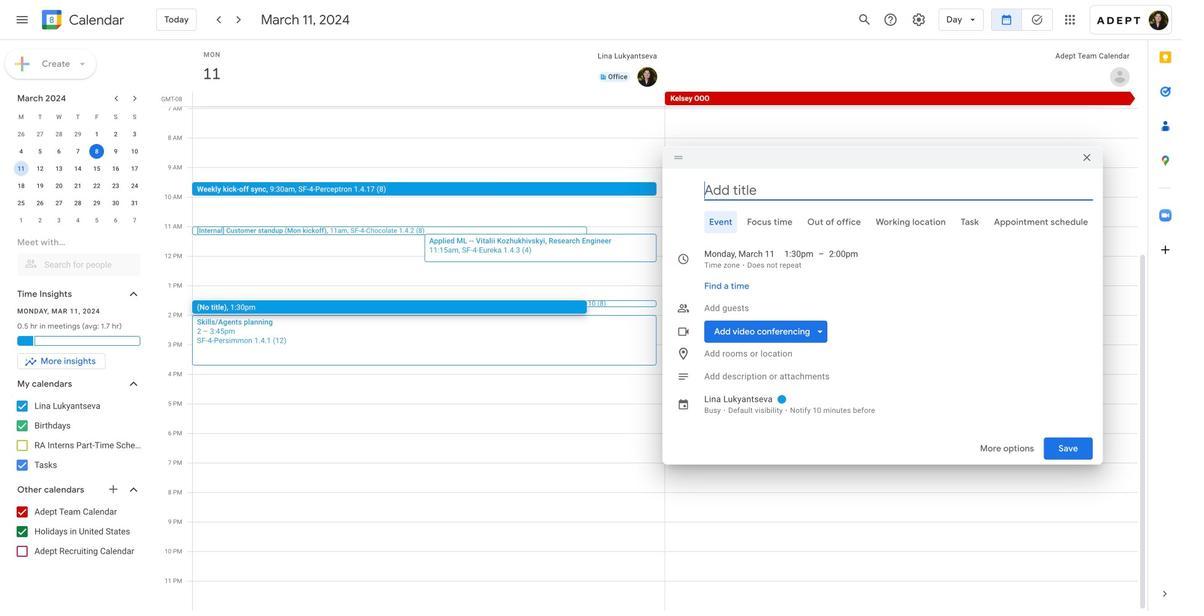 Task type: describe. For each thing, give the bounding box(es) containing it.
my calendars list
[[2, 397, 153, 475]]

20 element
[[52, 179, 66, 193]]

24 element
[[127, 179, 142, 193]]

other calendars list
[[2, 503, 153, 562]]

march 2024 grid
[[12, 108, 144, 229]]

april 7 element
[[127, 213, 142, 228]]

28 element
[[71, 196, 85, 211]]

30 element
[[108, 196, 123, 211]]

18 element
[[14, 179, 29, 193]]

15 element
[[89, 161, 104, 176]]

april 2 element
[[33, 213, 47, 228]]

9 element
[[108, 144, 123, 159]]

17 element
[[127, 161, 142, 176]]

february 27 element
[[33, 127, 47, 142]]

to element
[[819, 248, 824, 260]]

monday, march 11 element
[[198, 60, 226, 88]]

5 element
[[33, 144, 47, 159]]

29 element
[[89, 196, 104, 211]]

april 6 element
[[108, 213, 123, 228]]

7 element
[[71, 144, 85, 159]]

13 element
[[52, 161, 66, 176]]

Add title text field
[[704, 181, 1093, 200]]

april 1 element
[[14, 213, 29, 228]]

12 element
[[33, 161, 47, 176]]

1 horizontal spatial cell
[[87, 143, 106, 160]]

2 element
[[108, 127, 123, 142]]

21 element
[[71, 179, 85, 193]]

february 29 element
[[71, 127, 85, 142]]

11 element
[[14, 161, 29, 176]]

february 28 element
[[52, 127, 66, 142]]

0 horizontal spatial tab list
[[672, 211, 1093, 233]]

22 element
[[89, 179, 104, 193]]

april 3 element
[[52, 213, 66, 228]]



Task type: vqa. For each thing, say whether or not it's contained in the screenshot.
March 2024 grid
yes



Task type: locate. For each thing, give the bounding box(es) containing it.
cell up 15 element
[[87, 143, 106, 160]]

0 horizontal spatial cell
[[12, 160, 31, 177]]

settings menu image
[[912, 12, 926, 27]]

row
[[187, 92, 1148, 107], [12, 108, 144, 126], [12, 126, 144, 143], [12, 143, 144, 160], [12, 160, 144, 177], [12, 177, 144, 195], [12, 195, 144, 212], [12, 212, 144, 229]]

1 horizontal spatial tab list
[[1149, 40, 1182, 577]]

april 4 element
[[71, 213, 85, 228]]

6 element
[[52, 144, 66, 159]]

cell
[[87, 143, 106, 160], [12, 160, 31, 177]]

27 element
[[52, 196, 66, 211]]

Search for people to meet text field
[[25, 254, 133, 276]]

14 element
[[71, 161, 85, 176]]

16 element
[[108, 161, 123, 176]]

10 element
[[127, 144, 142, 159]]

calendar element
[[39, 7, 124, 34]]

3 element
[[127, 127, 142, 142]]

25 element
[[14, 196, 29, 211]]

tab list
[[1149, 40, 1182, 577], [672, 211, 1093, 233]]

4 element
[[14, 144, 29, 159]]

8, today element
[[89, 144, 104, 159]]

main drawer image
[[15, 12, 30, 27]]

add other calendars image
[[107, 483, 119, 496]]

february 26 element
[[14, 127, 29, 142]]

column header
[[193, 40, 665, 92]]

april 5 element
[[89, 213, 104, 228]]

heading
[[67, 13, 124, 27]]

heading inside the calendar element
[[67, 13, 124, 27]]

cell down 4 "element"
[[12, 160, 31, 177]]

26 element
[[33, 196, 47, 211]]

19 element
[[33, 179, 47, 193]]

None search field
[[0, 232, 153, 276]]

row group
[[12, 126, 144, 229]]

grid
[[158, 40, 1148, 612]]

1 element
[[89, 127, 104, 142]]

23 element
[[108, 179, 123, 193]]

31 element
[[127, 196, 142, 211]]



